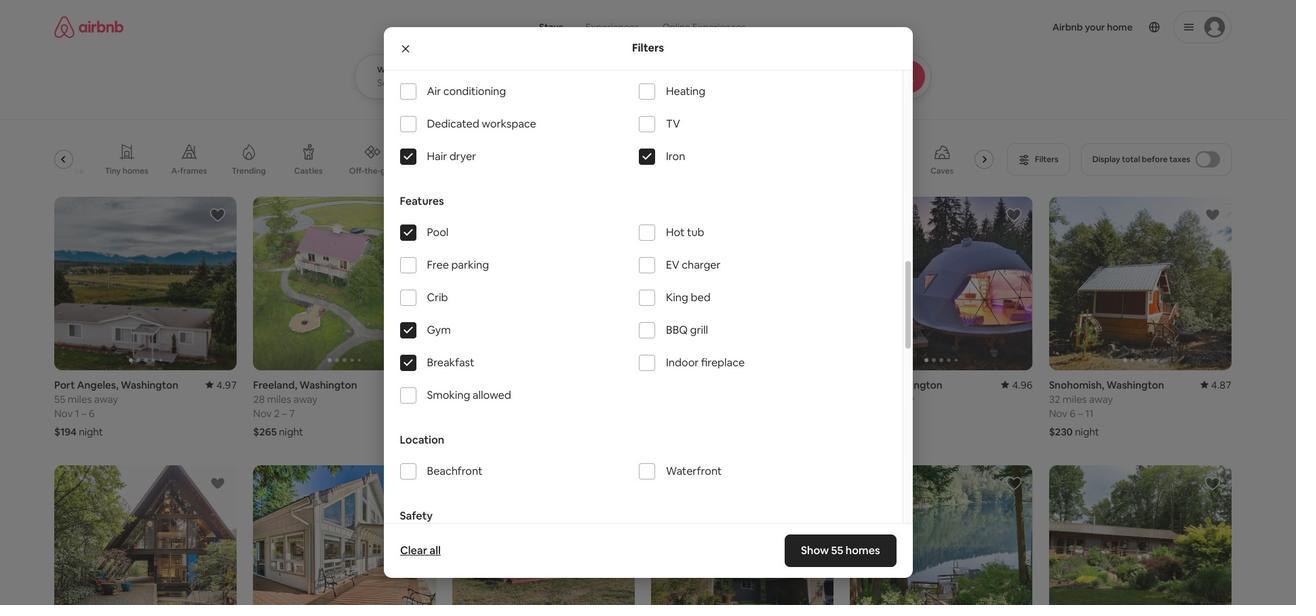 Task type: locate. For each thing, give the bounding box(es) containing it.
smoking
[[427, 388, 470, 402]]

32
[[1049, 393, 1061, 406]]

king bed
[[666, 291, 711, 305]]

night down '11'
[[1075, 425, 1099, 438]]

night inside snohomish, washington 32 miles away nov 6 – 11 $230 night
[[1075, 425, 1099, 438]]

smoking allowed
[[427, 388, 511, 402]]

grid
[[381, 165, 396, 176]]

nov left 1
[[54, 407, 73, 420]]

nov inside snohomish, washington 32 miles away nov 6 – 11 $230 night
[[1049, 407, 1068, 420]]

washington right allowed
[[513, 378, 571, 391]]

miles inside port angeles, washington 55 miles away nov 1 – 6 $194 night
[[68, 393, 92, 406]]

waterfront
[[666, 464, 722, 478]]

4.96
[[1012, 378, 1033, 391]]

2 night from the left
[[279, 425, 303, 438]]

miles
[[68, 393, 92, 406], [267, 393, 291, 406], [864, 393, 888, 406], [464, 393, 489, 406], [1063, 393, 1087, 406]]

nov left 2
[[253, 407, 272, 420]]

homes
[[123, 166, 148, 176], [846, 543, 880, 558]]

miles down "snohomish,"
[[1063, 393, 1087, 406]]

1 – from the left
[[81, 407, 87, 420]]

1 horizontal spatial night
[[279, 425, 303, 438]]

1 horizontal spatial experiences
[[693, 21, 746, 33]]

– left '11'
[[1078, 407, 1083, 420]]

national
[[28, 165, 60, 176]]

nov inside freeland, washington 28 miles away nov 2 – 7 $265 night
[[253, 407, 272, 420]]

add to wishlist: quilcene, washington image
[[1205, 475, 1221, 492]]

1 nov from the left
[[54, 407, 73, 420]]

– right 1
[[81, 407, 87, 420]]

clear
[[400, 543, 427, 558]]

washington right freeland, at bottom left
[[299, 378, 357, 391]]

3 – from the left
[[885, 407, 890, 420]]

0 horizontal spatial experiences
[[586, 21, 639, 33]]

– inside sultan, washington 34 miles away dec 25 – 30
[[885, 407, 890, 420]]

washington inside snohomish, washington 32 miles away nov 6 – 11 $230 night
[[1107, 378, 1164, 391]]

0 horizontal spatial nov
[[54, 407, 73, 420]]

2 horizontal spatial nov
[[1049, 407, 1068, 420]]

miles inside sultan, washington 34 miles away dec 25 – 30
[[864, 393, 888, 406]]

miles for 32 miles away
[[1063, 393, 1087, 406]]

2 miles from the left
[[267, 393, 291, 406]]

2 away from the left
[[294, 393, 318, 406]]

washington right "snohomish,"
[[1107, 378, 1164, 391]]

add to wishlist: brinnon, washington image
[[409, 475, 425, 492]]

conditioning
[[444, 84, 506, 99]]

add to wishlist: seattle, washington image
[[210, 475, 226, 492]]

free
[[427, 258, 449, 272]]

experiences up filters
[[586, 21, 639, 33]]

grill
[[690, 323, 708, 337]]

miles up 1
[[68, 393, 92, 406]]

–
[[81, 407, 87, 420], [282, 407, 287, 420], [885, 407, 890, 420], [1078, 407, 1083, 420]]

1 6 from the left
[[89, 407, 95, 420]]

away up 7
[[294, 393, 318, 406]]

experiences button
[[574, 14, 651, 41]]

taxes
[[1170, 154, 1191, 165]]

$265
[[253, 425, 277, 438]]

6 left '11'
[[1070, 407, 1076, 420]]

washington for sultan, washington
[[885, 378, 943, 391]]

charger
[[682, 258, 721, 272]]

miles up '25'
[[864, 393, 888, 406]]

crib
[[427, 291, 448, 305]]

night down 1
[[79, 425, 103, 438]]

dryer
[[450, 149, 476, 164]]

away up the '30'
[[891, 393, 915, 406]]

show
[[801, 543, 829, 558]]

away inside freeland, washington 28 miles away nov 2 – 7 $265 night
[[294, 393, 318, 406]]

4 away from the left
[[491, 393, 515, 406]]

washington inside port angeles, washington 55 miles away nov 1 – 6 $194 night
[[121, 378, 178, 391]]

4 – from the left
[[1078, 407, 1083, 420]]

display total before taxes button
[[1081, 143, 1232, 176]]

– right '25'
[[885, 407, 890, 420]]

4.97 out of 5 average rating image
[[206, 378, 237, 391]]

4 miles from the left
[[464, 393, 489, 406]]

6 inside port angeles, washington 55 miles away nov 1 – 6 $194 night
[[89, 407, 95, 420]]

1 experiences from the left
[[586, 21, 639, 33]]

bbq
[[666, 323, 688, 337]]

– inside port angeles, washington 55 miles away nov 1 – 6 $194 night
[[81, 407, 87, 420]]

3 miles from the left
[[864, 393, 888, 406]]

tv
[[666, 117, 680, 131]]

3 washington from the left
[[885, 378, 943, 391]]

night down 7
[[279, 425, 303, 438]]

11
[[1085, 407, 1094, 420]]

5.0 out of 5 average rating image
[[411, 378, 436, 391]]

a-
[[171, 166, 180, 176]]

1 night from the left
[[79, 425, 103, 438]]

1 horizontal spatial homes
[[846, 543, 880, 558]]

5 miles from the left
[[1063, 393, 1087, 406]]

55 inside port angeles, washington 55 miles away nov 1 – 6 $194 night
[[54, 393, 65, 406]]

freeland,
[[253, 378, 297, 391]]

4.87
[[1211, 378, 1232, 391]]

washington
[[121, 378, 178, 391], [299, 378, 357, 391], [885, 378, 943, 391], [513, 378, 571, 391], [1107, 378, 1164, 391]]

3 nov from the left
[[1049, 407, 1068, 420]]

national parks
[[28, 165, 83, 176]]

parking
[[451, 258, 489, 272]]

nov down 32
[[1049, 407, 1068, 420]]

away down angeles,
[[94, 393, 118, 406]]

34
[[850, 393, 862, 406]]

– inside freeland, washington 28 miles away nov 2 – 7 $265 night
[[282, 407, 287, 420]]

filters
[[632, 41, 664, 55]]

nov for nov 6 – 11
[[1049, 407, 1068, 420]]

– for nov 2 – 7
[[282, 407, 287, 420]]

washington for freeland, washington
[[299, 378, 357, 391]]

a-frames
[[171, 166, 207, 176]]

1 vertical spatial 55
[[831, 543, 843, 558]]

1 vertical spatial homes
[[846, 543, 880, 558]]

miles inside freeland, washington 28 miles away nov 2 – 7 $265 night
[[267, 393, 291, 406]]

angeles,
[[77, 378, 119, 391]]

iron
[[666, 149, 685, 164]]

pools
[[453, 166, 474, 176]]

online experiences
[[663, 21, 746, 33]]

3 away from the left
[[891, 393, 915, 406]]

5 away from the left
[[1089, 393, 1113, 406]]

experiences right online on the right top of page
[[693, 21, 746, 33]]

55 inside filters dialog
[[831, 543, 843, 558]]

add to wishlist: freeland, washington image
[[409, 207, 425, 223]]

hot
[[666, 225, 685, 240]]

allowed
[[473, 388, 511, 402]]

away up '11'
[[1089, 393, 1113, 406]]

0 horizontal spatial 55
[[54, 393, 65, 406]]

night inside freeland, washington 28 miles away nov 2 – 7 $265 night
[[279, 425, 303, 438]]

group
[[28, 133, 999, 186], [54, 197, 237, 370], [253, 197, 436, 370], [452, 197, 635, 370], [651, 197, 834, 370], [850, 197, 1033, 370], [1049, 197, 1232, 370], [54, 465, 237, 605], [253, 465, 436, 605], [452, 465, 635, 605], [651, 465, 834, 605], [850, 465, 1033, 605], [1049, 465, 1232, 605]]

0 horizontal spatial 6
[[89, 407, 95, 420]]

washington up the '30'
[[885, 378, 943, 391]]

tub
[[687, 225, 704, 240]]

night for $265
[[279, 425, 303, 438]]

2 horizontal spatial night
[[1075, 425, 1099, 438]]

gym
[[427, 323, 451, 337]]

add to wishlist: snohomish, washington image
[[1205, 207, 1221, 223]]

sultan,
[[850, 378, 883, 391]]

washington inside freeland, washington 28 miles away nov 2 – 7 $265 night
[[299, 378, 357, 391]]

2 nov from the left
[[253, 407, 272, 420]]

55 right show
[[831, 543, 843, 558]]

0 horizontal spatial homes
[[123, 166, 148, 176]]

workspace
[[482, 117, 536, 131]]

2 6 from the left
[[1070, 407, 1076, 420]]

homes right tiny
[[123, 166, 148, 176]]

– inside snohomish, washington 32 miles away nov 6 – 11 $230 night
[[1078, 407, 1083, 420]]

6
[[89, 407, 95, 420], [1070, 407, 1076, 420]]

beachfront
[[427, 464, 483, 478]]

0 horizontal spatial night
[[79, 425, 103, 438]]

bbq grill
[[666, 323, 708, 337]]

away inside snohomish, washington 32 miles away nov 6 – 11 $230 night
[[1089, 393, 1113, 406]]

4.87 out of 5 average rating image
[[1201, 378, 1232, 391]]

0 vertical spatial 55
[[54, 393, 65, 406]]

1 horizontal spatial 6
[[1070, 407, 1076, 420]]

2 washington from the left
[[299, 378, 357, 391]]

homes inside "show 55 homes" link
[[846, 543, 880, 558]]

miles for 28 miles away
[[267, 393, 291, 406]]

away down woodinville,
[[491, 393, 515, 406]]

snohomish, washington 32 miles away nov 6 – 11 $230 night
[[1049, 378, 1164, 438]]

air
[[427, 84, 441, 99]]

dedicated workspace
[[427, 117, 536, 131]]

washington inside sultan, washington 34 miles away dec 25 – 30
[[885, 378, 943, 391]]

2 – from the left
[[282, 407, 287, 420]]

0 vertical spatial homes
[[123, 166, 148, 176]]

miles inside "woodinville, washington 13 miles away"
[[464, 393, 489, 406]]

2 experiences from the left
[[693, 21, 746, 33]]

Where field
[[377, 77, 555, 89]]

– left 7
[[282, 407, 287, 420]]

3 night from the left
[[1075, 425, 1099, 438]]

experiences
[[586, 21, 639, 33], [693, 21, 746, 33]]

6 inside snohomish, washington 32 miles away nov 6 – 11 $230 night
[[1070, 407, 1076, 420]]

30
[[892, 407, 904, 420]]

55
[[54, 393, 65, 406], [831, 543, 843, 558]]

away inside sultan, washington 34 miles away dec 25 – 30
[[891, 393, 915, 406]]

55 down the port at the bottom of page
[[54, 393, 65, 406]]

$230
[[1049, 425, 1073, 438]]

nov inside port angeles, washington 55 miles away nov 1 – 6 $194 night
[[54, 407, 73, 420]]

parks
[[62, 165, 83, 176]]

1 away from the left
[[94, 393, 118, 406]]

away inside port angeles, washington 55 miles away nov 1 – 6 $194 night
[[94, 393, 118, 406]]

woodinville,
[[452, 378, 511, 391]]

5 washington from the left
[[1107, 378, 1164, 391]]

away inside "woodinville, washington 13 miles away"
[[491, 393, 515, 406]]

port angeles, washington 55 miles away nov 1 – 6 $194 night
[[54, 378, 178, 438]]

1 washington from the left
[[121, 378, 178, 391]]

4 washington from the left
[[513, 378, 571, 391]]

miles down woodinville,
[[464, 393, 489, 406]]

6 right 1
[[89, 407, 95, 420]]

5.0
[[422, 378, 436, 391]]

none search field containing stays
[[355, 0, 969, 99]]

stays tab panel
[[355, 54, 969, 99]]

miles inside snohomish, washington 32 miles away nov 6 – 11 $230 night
[[1063, 393, 1087, 406]]

1 miles from the left
[[68, 393, 92, 406]]

hair
[[427, 149, 447, 164]]

None search field
[[355, 0, 969, 99]]

miles up 2
[[267, 393, 291, 406]]

homes right show
[[846, 543, 880, 558]]

total
[[1122, 154, 1140, 165]]

28
[[253, 393, 265, 406]]

1 horizontal spatial nov
[[253, 407, 272, 420]]

1 horizontal spatial 55
[[831, 543, 843, 558]]

indoor
[[666, 356, 699, 370]]

washington right angeles,
[[121, 378, 178, 391]]



Task type: describe. For each thing, give the bounding box(es) containing it.
free parking
[[427, 258, 489, 272]]

where
[[377, 64, 403, 75]]

– for nov 6 – 11
[[1078, 407, 1083, 420]]

1
[[75, 407, 79, 420]]

castles
[[294, 166, 323, 176]]

indoor fireplace
[[666, 356, 745, 370]]

washington for snohomish, washington
[[1107, 378, 1164, 391]]

25
[[871, 407, 883, 420]]

2
[[274, 407, 280, 420]]

what can we help you find? tab list
[[528, 14, 651, 41]]

domes
[[630, 166, 657, 176]]

add to wishlist: sultan, washington image
[[1006, 207, 1022, 223]]

frames
[[180, 166, 207, 176]]

away for 34 miles away
[[891, 393, 915, 406]]

filters dialog
[[384, 0, 913, 588]]

king
[[666, 291, 689, 305]]

breakfast
[[427, 356, 474, 370]]

clear all
[[400, 543, 441, 558]]

trending
[[232, 166, 266, 176]]

online experiences link
[[651, 14, 758, 41]]

lakefront
[[864, 166, 901, 176]]

away for 32 miles away
[[1089, 393, 1113, 406]]

miles for 34 miles away
[[864, 393, 888, 406]]

show 55 homes link
[[785, 535, 897, 567]]

sultan, washington 34 miles away dec 25 – 30
[[850, 378, 943, 420]]

features
[[400, 194, 444, 208]]

location
[[400, 433, 444, 447]]

off-
[[349, 165, 365, 176]]

add to wishlist: enumclaw, washington image
[[1006, 475, 1022, 492]]

display total before taxes
[[1093, 154, 1191, 165]]

heating
[[666, 84, 706, 99]]

tiny
[[105, 166, 121, 176]]

nov for nov 2 – 7
[[253, 407, 272, 420]]

13
[[452, 393, 462, 406]]

night inside port angeles, washington 55 miles away nov 1 – 6 $194 night
[[79, 425, 103, 438]]

show 55 homes
[[801, 543, 880, 558]]

ev
[[666, 258, 680, 272]]

hot tub
[[666, 225, 704, 240]]

snohomish,
[[1049, 378, 1105, 391]]

group containing national parks
[[28, 133, 999, 186]]

experiences inside button
[[586, 21, 639, 33]]

– for dec 25 – 30
[[885, 407, 890, 420]]

add to wishlist: port angeles, washington image
[[210, 207, 226, 223]]

online
[[663, 21, 691, 33]]

freeland, washington 28 miles away nov 2 – 7 $265 night
[[253, 378, 357, 438]]

ev charger
[[666, 258, 721, 272]]

away for 28 miles away
[[294, 393, 318, 406]]

woodinville, washington 13 miles away
[[452, 378, 571, 406]]

4.97
[[216, 378, 237, 391]]

washington inside "woodinville, washington 13 miles away"
[[513, 378, 571, 391]]

hair dryer
[[427, 149, 476, 164]]

port
[[54, 378, 75, 391]]

homes inside group
[[123, 166, 148, 176]]

tiny homes
[[105, 166, 148, 176]]

profile element
[[779, 0, 1232, 54]]

pool
[[427, 225, 449, 240]]

clear all button
[[393, 537, 447, 564]]

safety
[[400, 509, 433, 523]]

dec
[[850, 407, 869, 420]]

air conditioning
[[427, 84, 506, 99]]

all
[[429, 543, 441, 558]]

off-the-grid
[[349, 165, 396, 176]]

fireplace
[[701, 356, 745, 370]]

7
[[289, 407, 295, 420]]

display
[[1093, 154, 1121, 165]]

the-
[[365, 165, 381, 176]]

4.96 out of 5 average rating image
[[1002, 378, 1033, 391]]

caves
[[931, 166, 954, 176]]

amazing pools
[[418, 166, 474, 176]]

amazing
[[418, 166, 452, 176]]

bed
[[691, 291, 711, 305]]

$194
[[54, 425, 77, 438]]

stays button
[[528, 14, 574, 41]]

night for $230
[[1075, 425, 1099, 438]]



Task type: vqa. For each thing, say whether or not it's contained in the screenshot.
tub
yes



